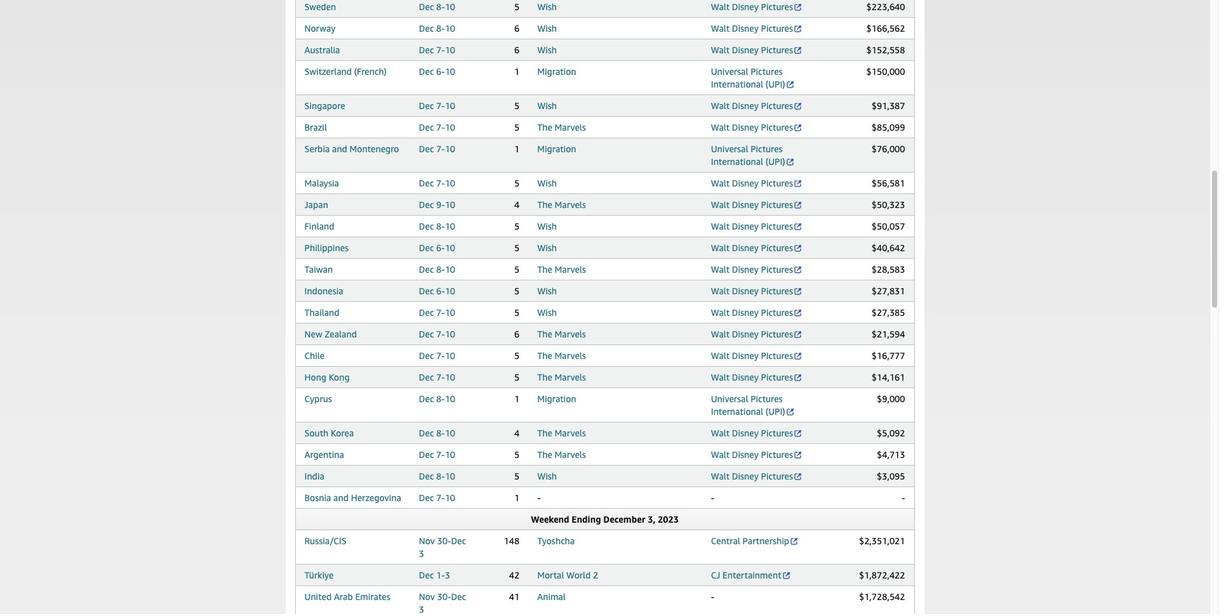 Task type: locate. For each thing, give the bounding box(es) containing it.
migration for dec 6-10
[[537, 66, 576, 77]]

7 wish link from the top
[[537, 243, 557, 253]]

disney for $21,594
[[732, 329, 759, 340]]

5
[[514, 1, 519, 12], [514, 100, 519, 111], [514, 122, 519, 133], [514, 178, 519, 189], [514, 221, 519, 232], [514, 243, 519, 253], [514, 264, 519, 275], [514, 286, 519, 297], [514, 307, 519, 318], [514, 350, 519, 361], [514, 372, 519, 383], [514, 450, 519, 460], [514, 471, 519, 482]]

(french)
[[354, 66, 387, 77]]

30-
[[437, 536, 451, 547], [437, 592, 451, 603]]

walt disney pictures link for $50,323
[[711, 199, 803, 210]]

pictures for $50,323
[[761, 199, 793, 210]]

indonesia
[[304, 286, 343, 297]]

weekend
[[531, 514, 569, 525]]

dec 7-10 link for australia
[[419, 44, 455, 55]]

4 dec 8-10 link from the top
[[419, 264, 455, 275]]

2 5 from the top
[[514, 100, 519, 111]]

korea
[[331, 428, 354, 439]]

16 disney from the top
[[732, 428, 759, 439]]

wish for philippines
[[537, 243, 557, 253]]

disney for $85,099
[[732, 122, 759, 133]]

1 vertical spatial dec 6-10
[[419, 243, 455, 253]]

the for hong kong
[[537, 372, 552, 383]]

pictures for $223,640
[[761, 1, 793, 12]]

the for chile
[[537, 350, 552, 361]]

2 vertical spatial migration
[[537, 394, 576, 404]]

10 for cyprus
[[445, 394, 455, 404]]

1 wish from the top
[[537, 1, 557, 12]]

0 vertical spatial dec 6-10 link
[[419, 66, 455, 77]]

2 vertical spatial universal pictures international (upi) link
[[711, 394, 795, 417]]

13 walt from the top
[[711, 329, 730, 340]]

nov 30-dec 3 link down 1-
[[419, 592, 466, 615]]

5 for chile
[[514, 350, 519, 361]]

1 vertical spatial (upi)
[[766, 156, 785, 167]]

8 the from the top
[[537, 450, 552, 460]]

5 the marvels link from the top
[[537, 350, 586, 361]]

pictures
[[761, 1, 793, 12], [761, 23, 793, 34], [761, 44, 793, 55], [751, 66, 783, 77], [761, 100, 793, 111], [761, 122, 793, 133], [751, 143, 783, 154], [761, 178, 793, 189], [761, 199, 793, 210], [761, 221, 793, 232], [761, 243, 793, 253], [761, 264, 793, 275], [761, 286, 793, 297], [761, 307, 793, 318], [761, 329, 793, 340], [761, 350, 793, 361], [761, 372, 793, 383], [751, 394, 783, 404], [761, 428, 793, 439], [761, 450, 793, 460], [761, 471, 793, 482]]

5 walt disney pictures from the top
[[711, 122, 793, 133]]

4 the marvels link from the top
[[537, 329, 586, 340]]

0 vertical spatial nov 30-dec 3
[[419, 536, 466, 559]]

7- for serbia and montenegro
[[436, 143, 445, 154]]

december
[[603, 514, 645, 525]]

3 6- from the top
[[436, 286, 445, 297]]

and for bosnia
[[333, 493, 349, 503]]

1-
[[436, 570, 445, 581]]

7 dec 7-10 from the top
[[419, 329, 455, 340]]

3 wish link from the top
[[537, 44, 557, 55]]

$14,161
[[872, 372, 905, 383]]

8 the marvels link from the top
[[537, 450, 586, 460]]

wish for finland
[[537, 221, 557, 232]]

15 walt disney pictures link from the top
[[711, 372, 803, 383]]

wish
[[537, 1, 557, 12], [537, 23, 557, 34], [537, 44, 557, 55], [537, 100, 557, 111], [537, 178, 557, 189], [537, 221, 557, 232], [537, 243, 557, 253], [537, 286, 557, 297], [537, 307, 557, 318], [537, 471, 557, 482]]

weekend ending december 3, 2023
[[531, 514, 679, 525]]

- up central
[[711, 493, 714, 503]]

5 for philippines
[[514, 243, 519, 253]]

7 dec 8-10 link from the top
[[419, 471, 455, 482]]

3 wish from the top
[[537, 44, 557, 55]]

australia link
[[304, 44, 340, 55]]

nov 30-dec 3 down 1-
[[419, 592, 466, 615]]

10 walt disney pictures link from the top
[[711, 264, 803, 275]]

10 walt from the top
[[711, 264, 730, 275]]

walt disney pictures link for $91,387
[[711, 100, 803, 111]]

8-
[[436, 1, 445, 12], [436, 23, 445, 34], [436, 221, 445, 232], [436, 264, 445, 275], [436, 394, 445, 404], [436, 428, 445, 439], [436, 471, 445, 482]]

pictures for $166,562
[[761, 23, 793, 34]]

0 vertical spatial and
[[332, 143, 347, 154]]

3 for united arab emirates
[[419, 604, 424, 615]]

wish for norway
[[537, 23, 557, 34]]

7- for chile
[[436, 350, 445, 361]]

dec for bosnia and herzegovina
[[419, 493, 434, 503]]

dec 6-10 link for indonesia
[[419, 286, 455, 297]]

1 vertical spatial 30-
[[437, 592, 451, 603]]

11 walt disney pictures link from the top
[[711, 286, 803, 297]]

disney for $27,385
[[732, 307, 759, 318]]

21 10 from the top
[[445, 471, 455, 482]]

$50,323
[[872, 199, 905, 210]]

dec 7-10 link for serbia and montenegro
[[419, 143, 455, 154]]

1 vertical spatial 6-
[[436, 243, 445, 253]]

-
[[537, 493, 541, 503], [711, 493, 714, 503], [902, 493, 905, 503], [711, 592, 714, 603]]

18 walt disney pictures link from the top
[[711, 471, 803, 482]]

dec 6-10
[[419, 66, 455, 77], [419, 243, 455, 253], [419, 286, 455, 297]]

3 dec 8-10 link from the top
[[419, 221, 455, 232]]

2 vertical spatial international
[[711, 406, 763, 417]]

wish for australia
[[537, 44, 557, 55]]

11 walt disney pictures from the top
[[711, 286, 793, 297]]

17 walt disney pictures link from the top
[[711, 450, 803, 460]]

1 walt disney pictures link from the top
[[711, 1, 803, 12]]

dec for argentina
[[419, 450, 434, 460]]

walt
[[711, 1, 730, 12], [711, 23, 730, 34], [711, 44, 730, 55], [711, 100, 730, 111], [711, 122, 730, 133], [711, 178, 730, 189], [711, 199, 730, 210], [711, 221, 730, 232], [711, 243, 730, 253], [711, 264, 730, 275], [711, 286, 730, 297], [711, 307, 730, 318], [711, 329, 730, 340], [711, 350, 730, 361], [711, 372, 730, 383], [711, 428, 730, 439], [711, 450, 730, 460], [711, 471, 730, 482]]

2 the from the top
[[537, 199, 552, 210]]

8 walt disney pictures from the top
[[711, 221, 793, 232]]

$40,642
[[872, 243, 905, 253]]

dec for south korea
[[419, 428, 434, 439]]

8 7- from the top
[[436, 350, 445, 361]]

1 vertical spatial nov 30-dec 3 link
[[419, 592, 466, 615]]

1 migration from the top
[[537, 66, 576, 77]]

1 vertical spatial dec 6-10 link
[[419, 243, 455, 253]]

9 dec 7-10 link from the top
[[419, 372, 455, 383]]

7 7- from the top
[[436, 329, 445, 340]]

1 disney from the top
[[732, 1, 759, 12]]

walt disney pictures link for $40,642
[[711, 243, 803, 253]]

9 wish link from the top
[[537, 307, 557, 318]]

2 nov 30-dec 3 from the top
[[419, 592, 466, 615]]

malaysia link
[[304, 178, 339, 189]]

2023
[[658, 514, 679, 525]]

malaysia
[[304, 178, 339, 189]]

entertainment
[[723, 570, 781, 581]]

serbia and montenegro link
[[304, 143, 399, 154]]

dec for japan
[[419, 199, 434, 210]]

6
[[514, 23, 519, 34], [514, 44, 519, 55], [514, 329, 519, 340]]

5 walt from the top
[[711, 122, 730, 133]]

2 dec 8-10 from the top
[[419, 23, 455, 34]]

10 for switzerland (french)
[[445, 66, 455, 77]]

the
[[537, 122, 552, 133], [537, 199, 552, 210], [537, 264, 552, 275], [537, 329, 552, 340], [537, 350, 552, 361], [537, 372, 552, 383], [537, 428, 552, 439], [537, 450, 552, 460]]

2 walt from the top
[[711, 23, 730, 34]]

0 vertical spatial nov
[[419, 536, 435, 547]]

8- for cyprus
[[436, 394, 445, 404]]

migration link for dec 6-10
[[537, 66, 576, 77]]

dec 1-3 link
[[419, 570, 450, 581]]

animal link
[[537, 592, 566, 603]]

serbia
[[304, 143, 330, 154]]

nov down dec 1-3
[[419, 592, 435, 603]]

7 dec 7-10 link from the top
[[419, 329, 455, 340]]

1 vertical spatial nov
[[419, 592, 435, 603]]

18 disney from the top
[[732, 471, 759, 482]]

dec for sweden
[[419, 1, 434, 12]]

9 7- from the top
[[436, 372, 445, 383]]

norway link
[[304, 23, 335, 34]]

0 vertical spatial dec 6-10
[[419, 66, 455, 77]]

0 vertical spatial 6-
[[436, 66, 445, 77]]

dec 7-10 for serbia and montenegro
[[419, 143, 455, 154]]

1 8- from the top
[[436, 1, 445, 12]]

1 for bosnia and herzegovina
[[514, 493, 519, 503]]

5 for indonesia
[[514, 286, 519, 297]]

2 vertical spatial (upi)
[[766, 406, 785, 417]]

$3,095
[[877, 471, 905, 482]]

30- down 1-
[[437, 592, 451, 603]]

0 vertical spatial universal pictures international (upi)
[[711, 66, 785, 90]]

dec for hong kong
[[419, 372, 434, 383]]

3 8- from the top
[[436, 221, 445, 232]]

dec for brazil
[[419, 122, 434, 133]]

nov 30-dec 3 link
[[419, 536, 466, 559], [419, 592, 466, 615]]

0 vertical spatial 30-
[[437, 536, 451, 547]]

mortal world 2 link
[[537, 570, 598, 581]]

10 for singapore
[[445, 100, 455, 111]]

4 for dec 8-10
[[514, 428, 519, 439]]

walt for $166,562
[[711, 23, 730, 34]]

walt for $152,558
[[711, 44, 730, 55]]

zealand
[[325, 329, 357, 340]]

10 for thailand
[[445, 307, 455, 318]]

walt disney pictures link for $85,099
[[711, 122, 803, 133]]

0 vertical spatial universal pictures international (upi) link
[[711, 66, 795, 90]]

2 dec 6-10 link from the top
[[419, 243, 455, 253]]

2 dec 6-10 from the top
[[419, 243, 455, 253]]

1 vertical spatial international
[[711, 156, 763, 167]]

dec for norway
[[419, 23, 434, 34]]

0 vertical spatial international
[[711, 79, 763, 90]]

0 vertical spatial 4
[[514, 199, 519, 210]]

9 5 from the top
[[514, 307, 519, 318]]

dec 9-10
[[419, 199, 455, 210]]

dec 6-10 for philippines
[[419, 243, 455, 253]]

dec 7-10 link for singapore
[[419, 100, 455, 111]]

walt for $40,642
[[711, 243, 730, 253]]

wish link for india
[[537, 471, 557, 482]]

3 walt disney pictures link from the top
[[711, 44, 803, 55]]

cyprus
[[304, 394, 332, 404]]

2 vertical spatial universal pictures international (upi)
[[711, 394, 785, 417]]

30- up 1-
[[437, 536, 451, 547]]

migration
[[537, 66, 576, 77], [537, 143, 576, 154], [537, 394, 576, 404]]

22 10 from the top
[[445, 493, 455, 503]]

2 vertical spatial dec 6-10
[[419, 286, 455, 297]]

russia/cis
[[304, 536, 346, 547]]

1 vertical spatial 6
[[514, 44, 519, 55]]

11 10 from the top
[[445, 243, 455, 253]]

animal
[[537, 592, 566, 603]]

nov 30-dec 3 link up 1-
[[419, 536, 466, 559]]

dec 7-10 link
[[419, 44, 455, 55], [419, 100, 455, 111], [419, 122, 455, 133], [419, 143, 455, 154], [419, 178, 455, 189], [419, 307, 455, 318], [419, 329, 455, 340], [419, 350, 455, 361], [419, 372, 455, 383], [419, 450, 455, 460], [419, 493, 455, 503]]

the marvels for new zealand
[[537, 329, 586, 340]]

2 vertical spatial 3
[[419, 604, 424, 615]]

1 vertical spatial migration link
[[537, 143, 576, 154]]

6 marvels from the top
[[555, 372, 586, 383]]

$1,728,542
[[859, 592, 905, 603]]

migration link for dec 8-10
[[537, 394, 576, 404]]

2 10 from the top
[[445, 23, 455, 34]]

2 vertical spatial 6
[[514, 329, 519, 340]]

1 dec 6-10 link from the top
[[419, 66, 455, 77]]

and right bosnia
[[333, 493, 349, 503]]

norway
[[304, 23, 335, 34]]

4 dec 7-10 from the top
[[419, 143, 455, 154]]

12 5 from the top
[[514, 450, 519, 460]]

walt disney pictures for $21,594
[[711, 329, 793, 340]]

the marvels link for taiwan
[[537, 264, 586, 275]]

pictures for $50,057
[[761, 221, 793, 232]]

walt disney pictures link for $27,831
[[711, 286, 803, 297]]

1 vertical spatial and
[[333, 493, 349, 503]]

1 vertical spatial universal pictures international (upi)
[[711, 143, 785, 167]]

walt disney pictures for $28,583
[[711, 264, 793, 275]]

8 dec 7-10 from the top
[[419, 350, 455, 361]]

kong
[[329, 372, 350, 383]]

1 vertical spatial 4
[[514, 428, 519, 439]]

9 walt disney pictures link from the top
[[711, 243, 803, 253]]

pictures for $27,385
[[761, 307, 793, 318]]

12 disney from the top
[[732, 307, 759, 318]]

0 vertical spatial 6
[[514, 23, 519, 34]]

$76,000
[[872, 143, 905, 154]]

4
[[514, 199, 519, 210], [514, 428, 519, 439]]

9 walt from the top
[[711, 243, 730, 253]]

6- for switzerland (french)
[[436, 66, 445, 77]]

walt for $28,583
[[711, 264, 730, 275]]

6 walt from the top
[[711, 178, 730, 189]]

universal pictures international (upi) link for $9,000
[[711, 394, 795, 417]]

6 for australia
[[514, 44, 519, 55]]

16 walt disney pictures from the top
[[711, 428, 793, 439]]

9-
[[436, 199, 445, 210]]

1 vertical spatial migration
[[537, 143, 576, 154]]

migration for dec 7-10
[[537, 143, 576, 154]]

walt disney pictures for $85,099
[[711, 122, 793, 133]]

0 vertical spatial migration
[[537, 66, 576, 77]]

13 walt disney pictures from the top
[[711, 329, 793, 340]]

3 dec 6-10 link from the top
[[419, 286, 455, 297]]

$28,583
[[872, 264, 905, 275]]

dec 7-10
[[419, 44, 455, 55], [419, 100, 455, 111], [419, 122, 455, 133], [419, 143, 455, 154], [419, 178, 455, 189], [419, 307, 455, 318], [419, 329, 455, 340], [419, 350, 455, 361], [419, 372, 455, 383], [419, 450, 455, 460], [419, 493, 455, 503]]

1 vertical spatial universal pictures international (upi) link
[[711, 143, 795, 167]]

disney for $223,640
[[732, 1, 759, 12]]

united
[[304, 592, 332, 603]]

nov 30-dec 3 up 1-
[[419, 536, 466, 559]]

16 walt disney pictures link from the top
[[711, 428, 803, 439]]

2 wish link from the top
[[537, 23, 557, 34]]

south
[[304, 428, 328, 439]]

dec 8-10 for finland
[[419, 221, 455, 232]]

2 dec 7-10 link from the top
[[419, 100, 455, 111]]

10
[[445, 1, 455, 12], [445, 23, 455, 34], [445, 44, 455, 55], [445, 66, 455, 77], [445, 100, 455, 111], [445, 122, 455, 133], [445, 143, 455, 154], [445, 178, 455, 189], [445, 199, 455, 210], [445, 221, 455, 232], [445, 243, 455, 253], [445, 264, 455, 275], [445, 286, 455, 297], [445, 307, 455, 318], [445, 329, 455, 340], [445, 350, 455, 361], [445, 372, 455, 383], [445, 394, 455, 404], [445, 428, 455, 439], [445, 450, 455, 460], [445, 471, 455, 482], [445, 493, 455, 503]]

and right the serbia
[[332, 143, 347, 154]]

3 international from the top
[[711, 406, 763, 417]]

2 nov 30-dec 3 link from the top
[[419, 592, 466, 615]]

1 4 from the top
[[514, 199, 519, 210]]

2 migration from the top
[[537, 143, 576, 154]]

1
[[514, 66, 519, 77], [514, 143, 519, 154], [514, 394, 519, 404], [514, 493, 519, 503]]

dec 7-10 link for brazil
[[419, 122, 455, 133]]

south korea
[[304, 428, 354, 439]]

1 dec 6-10 from the top
[[419, 66, 455, 77]]

nov 30-dec 3
[[419, 536, 466, 559], [419, 592, 466, 615]]

universal pictures international (upi) for $150,000
[[711, 66, 785, 90]]

the for brazil
[[537, 122, 552, 133]]

0 vertical spatial 3
[[419, 549, 424, 559]]

1 6 from the top
[[514, 23, 519, 34]]

nov up dec 1-3
[[419, 536, 435, 547]]

6 the from the top
[[537, 372, 552, 383]]

10 for brazil
[[445, 122, 455, 133]]

2 the marvels from the top
[[537, 199, 586, 210]]

7-
[[436, 44, 445, 55], [436, 100, 445, 111], [436, 122, 445, 133], [436, 143, 445, 154], [436, 178, 445, 189], [436, 307, 445, 318], [436, 329, 445, 340], [436, 350, 445, 361], [436, 372, 445, 383], [436, 450, 445, 460], [436, 493, 445, 503]]

2 universal pictures international (upi) link from the top
[[711, 143, 795, 167]]

$2,351,021
[[859, 536, 905, 547]]

the marvels for argentina
[[537, 450, 586, 460]]

world
[[566, 570, 591, 581]]

1 vertical spatial nov 30-dec 3
[[419, 592, 466, 615]]

6-
[[436, 66, 445, 77], [436, 243, 445, 253], [436, 286, 445, 297]]

4 dec 7-10 link from the top
[[419, 143, 455, 154]]

5 dec 7-10 from the top
[[419, 178, 455, 189]]

disney for $152,558
[[732, 44, 759, 55]]

$85,099
[[872, 122, 905, 133]]

2 (upi) from the top
[[766, 156, 785, 167]]

8 the marvels from the top
[[537, 450, 586, 460]]

0 vertical spatial universal
[[711, 66, 748, 77]]

11 dec 7-10 link from the top
[[419, 493, 455, 503]]

6 wish link from the top
[[537, 221, 557, 232]]

the for taiwan
[[537, 264, 552, 275]]

6 the marvels link from the top
[[537, 372, 586, 383]]

1 wish link from the top
[[537, 1, 557, 12]]

5 dec 7-10 link from the top
[[419, 178, 455, 189]]

0 vertical spatial (upi)
[[766, 79, 785, 90]]

0 vertical spatial migration link
[[537, 66, 576, 77]]

2 vertical spatial dec 6-10 link
[[419, 286, 455, 297]]

dec for taiwan
[[419, 264, 434, 275]]

4 8- from the top
[[436, 264, 445, 275]]

4 walt disney pictures from the top
[[711, 100, 793, 111]]

10 wish from the top
[[537, 471, 557, 482]]

10 7- from the top
[[436, 450, 445, 460]]

walt disney pictures
[[711, 1, 793, 12], [711, 23, 793, 34], [711, 44, 793, 55], [711, 100, 793, 111], [711, 122, 793, 133], [711, 178, 793, 189], [711, 199, 793, 210], [711, 221, 793, 232], [711, 243, 793, 253], [711, 264, 793, 275], [711, 286, 793, 297], [711, 307, 793, 318], [711, 329, 793, 340], [711, 350, 793, 361], [711, 372, 793, 383], [711, 428, 793, 439], [711, 450, 793, 460], [711, 471, 793, 482]]

0 vertical spatial nov 30-dec 3 link
[[419, 536, 466, 559]]

walt for $4,713
[[711, 450, 730, 460]]

- down cj
[[711, 592, 714, 603]]

3 10 from the top
[[445, 44, 455, 55]]

thailand link
[[304, 307, 339, 318]]

1 vertical spatial universal
[[711, 143, 748, 154]]

$9,000
[[877, 394, 905, 404]]

4 walt disney pictures link from the top
[[711, 100, 803, 111]]

walt for $85,099
[[711, 122, 730, 133]]

8 dec 7-10 link from the top
[[419, 350, 455, 361]]

2 1 from the top
[[514, 143, 519, 154]]

6 dec 8-10 from the top
[[419, 428, 455, 439]]

herzegovina
[[351, 493, 401, 503]]

disney for $27,831
[[732, 286, 759, 297]]

2 vertical spatial universal
[[711, 394, 748, 404]]

1 1 from the top
[[514, 66, 519, 77]]

pictures for $14,161
[[761, 372, 793, 383]]

4 walt from the top
[[711, 100, 730, 111]]

switzerland (french)
[[304, 66, 387, 77]]

9 wish from the top
[[537, 307, 557, 318]]

17 walt from the top
[[711, 450, 730, 460]]

2 vertical spatial 6-
[[436, 286, 445, 297]]

15 walt from the top
[[711, 372, 730, 383]]

universal for $150,000
[[711, 66, 748, 77]]

11 dec 7-10 from the top
[[419, 493, 455, 503]]

2 vertical spatial migration link
[[537, 394, 576, 404]]

dec 8-10 link for cyprus
[[419, 394, 455, 404]]

finland
[[304, 221, 334, 232]]

1 vertical spatial 3
[[445, 570, 450, 581]]

dec 7-10 link for bosnia and herzegovina
[[419, 493, 455, 503]]

18 10 from the top
[[445, 394, 455, 404]]

the marvels link for hong kong
[[537, 372, 586, 383]]

15 10 from the top
[[445, 329, 455, 340]]

pictures for $56,581
[[761, 178, 793, 189]]



Task type: describe. For each thing, give the bounding box(es) containing it.
switzerland
[[304, 66, 352, 77]]

$56,581
[[872, 178, 905, 189]]

türkiye
[[304, 570, 334, 581]]

dec 8-10 link for norway
[[419, 23, 455, 34]]

walt disney pictures for $152,558
[[711, 44, 793, 55]]

wish for singapore
[[537, 100, 557, 111]]

india
[[304, 471, 324, 482]]

arab
[[334, 592, 353, 603]]

philippines
[[304, 243, 349, 253]]

dec 8-10 for cyprus
[[419, 394, 455, 404]]

dec 9-10 link
[[419, 199, 455, 210]]

walt disney pictures for $223,640
[[711, 1, 793, 12]]

5 for brazil
[[514, 122, 519, 133]]

7- for hong kong
[[436, 372, 445, 383]]

new
[[304, 329, 322, 340]]

wish link for malaysia
[[537, 178, 557, 189]]

disney for $91,387
[[732, 100, 759, 111]]

dec for philippines
[[419, 243, 434, 253]]

pictures for $152,558
[[761, 44, 793, 55]]

argentina link
[[304, 450, 344, 460]]

wish for indonesia
[[537, 286, 557, 297]]

india link
[[304, 471, 324, 482]]

disney for $56,581
[[732, 178, 759, 189]]

walt for $27,831
[[711, 286, 730, 297]]

bosnia
[[304, 493, 331, 503]]

russia/cis link
[[304, 536, 346, 547]]

finland link
[[304, 221, 334, 232]]

türkiye link
[[304, 570, 334, 581]]

wish link for thailand
[[537, 307, 557, 318]]

singapore link
[[304, 100, 345, 111]]

6- for indonesia
[[436, 286, 445, 297]]

nov for united arab emirates
[[419, 592, 435, 603]]

3,
[[648, 514, 655, 525]]

dec 8-10 link for india
[[419, 471, 455, 482]]

tyoshcha link
[[537, 536, 575, 547]]

mortal
[[537, 570, 564, 581]]

$4,713
[[877, 450, 905, 460]]

thailand
[[304, 307, 339, 318]]

wish for thailand
[[537, 307, 557, 318]]

tyoshcha
[[537, 536, 575, 547]]

7- for new zealand
[[436, 329, 445, 340]]

hong kong
[[304, 372, 350, 383]]

wish link for norway
[[537, 23, 557, 34]]

$16,777
[[872, 350, 905, 361]]

bosnia and herzegovina link
[[304, 493, 401, 503]]

$27,831
[[872, 286, 905, 297]]

taiwan link
[[304, 264, 333, 275]]

marvels for hong kong
[[555, 372, 586, 383]]

dec for malaysia
[[419, 178, 434, 189]]

(upi) for $76,000
[[766, 156, 785, 167]]

ending
[[572, 514, 601, 525]]

emirates
[[355, 592, 390, 603]]

the marvels for brazil
[[537, 122, 586, 133]]

new zealand link
[[304, 329, 357, 340]]

$91,387
[[872, 100, 905, 111]]

disney for $50,057
[[732, 221, 759, 232]]

dec 7-10 for chile
[[419, 350, 455, 361]]

$5,092
[[877, 428, 905, 439]]

dec for singapore
[[419, 100, 434, 111]]

chile
[[304, 350, 325, 361]]

dec 8-10 for india
[[419, 471, 455, 482]]

central partnership link
[[711, 536, 799, 547]]

walt for $21,594
[[711, 329, 730, 340]]

dec 7-10 for thailand
[[419, 307, 455, 318]]

walt for $56,581
[[711, 178, 730, 189]]

japan
[[304, 199, 328, 210]]

wish for malaysia
[[537, 178, 557, 189]]

sweden
[[304, 1, 336, 12]]

dec 8-10 link for taiwan
[[419, 264, 455, 275]]

$50,057
[[872, 221, 905, 232]]

international for $150,000
[[711, 79, 763, 90]]

42
[[509, 570, 519, 581]]

dec 7-10 for hong kong
[[419, 372, 455, 383]]

walt disney pictures for $27,385
[[711, 307, 793, 318]]

dec 8-10 for south korea
[[419, 428, 455, 439]]

dec 7-10 for malaysia
[[419, 178, 455, 189]]

10 for serbia and montenegro
[[445, 143, 455, 154]]

cyprus link
[[304, 394, 332, 404]]

- up weekend
[[537, 493, 541, 503]]

pictures for $28,583
[[761, 264, 793, 275]]

walt disney pictures link for $16,777
[[711, 350, 803, 361]]

$21,594
[[872, 329, 905, 340]]

8- for taiwan
[[436, 264, 445, 275]]

10 for sweden
[[445, 1, 455, 12]]

nov 30-dec 3 for 41
[[419, 592, 466, 615]]

hong
[[304, 372, 326, 383]]

$150,000
[[866, 66, 905, 77]]

taiwan
[[304, 264, 333, 275]]

walt for $3,095
[[711, 471, 730, 482]]

australia
[[304, 44, 340, 55]]

$166,562
[[866, 23, 905, 34]]

dec 8-10 for norway
[[419, 23, 455, 34]]

walt disney pictures link for $3,095
[[711, 471, 803, 482]]

dec for chile
[[419, 350, 434, 361]]

7- for australia
[[436, 44, 445, 55]]

5 for malaysia
[[514, 178, 519, 189]]

- down $3,095
[[902, 493, 905, 503]]

dec for thailand
[[419, 307, 434, 318]]

hong kong link
[[304, 372, 350, 383]]

indonesia link
[[304, 286, 343, 297]]

2
[[593, 570, 598, 581]]

bosnia and herzegovina
[[304, 493, 401, 503]]

cj
[[711, 570, 720, 581]]

8- for norway
[[436, 23, 445, 34]]

pictures for $85,099
[[761, 122, 793, 133]]

montenegro
[[350, 143, 399, 154]]

5 for hong kong
[[514, 372, 519, 383]]

1 for switzerland (french)
[[514, 66, 519, 77]]

dec 8-10 link for finland
[[419, 221, 455, 232]]

switzerland (french) link
[[304, 66, 387, 77]]

10 for australia
[[445, 44, 455, 55]]

8- for south korea
[[436, 428, 445, 439]]

brazil link
[[304, 122, 327, 133]]

30- for 148
[[437, 536, 451, 547]]

pictures for $27,831
[[761, 286, 793, 297]]

south korea link
[[304, 428, 354, 439]]

wish link for philippines
[[537, 243, 557, 253]]

disney for $166,562
[[732, 23, 759, 34]]

dec 8-10 for sweden
[[419, 1, 455, 12]]

10 for chile
[[445, 350, 455, 361]]

united arab emirates
[[304, 592, 390, 603]]

walt disney pictures link for $5,092
[[711, 428, 803, 439]]

mortal world 2
[[537, 570, 598, 581]]

central
[[711, 536, 740, 547]]

7- for bosnia and herzegovina
[[436, 493, 445, 503]]

(upi) for $9,000
[[766, 406, 785, 417]]

marvels for argentina
[[555, 450, 586, 460]]

walt disney pictures for $4,713
[[711, 450, 793, 460]]

chile link
[[304, 350, 325, 361]]

dec 1-3
[[419, 570, 450, 581]]

5 for sweden
[[514, 1, 519, 12]]

$1,872,422
[[859, 570, 905, 581]]

walt for $223,640
[[711, 1, 730, 12]]

argentina
[[304, 450, 344, 460]]

sweden link
[[304, 1, 336, 12]]

new zealand
[[304, 329, 357, 340]]

serbia and montenegro
[[304, 143, 399, 154]]

walt for $5,092
[[711, 428, 730, 439]]

pictures for $3,095
[[761, 471, 793, 482]]

dec for cyprus
[[419, 394, 434, 404]]

migration link for dec 7-10
[[537, 143, 576, 154]]

dec 8-10 for taiwan
[[419, 264, 455, 275]]

cj entertainment
[[711, 570, 781, 581]]

$223,640
[[866, 1, 905, 12]]

wish link for indonesia
[[537, 286, 557, 297]]

international for $76,000
[[711, 156, 763, 167]]

5 for india
[[514, 471, 519, 482]]

partnership
[[743, 536, 789, 547]]

nov 30-dec 3 link for 148
[[419, 536, 466, 559]]



Task type: vqa. For each thing, say whether or not it's contained in the screenshot.


